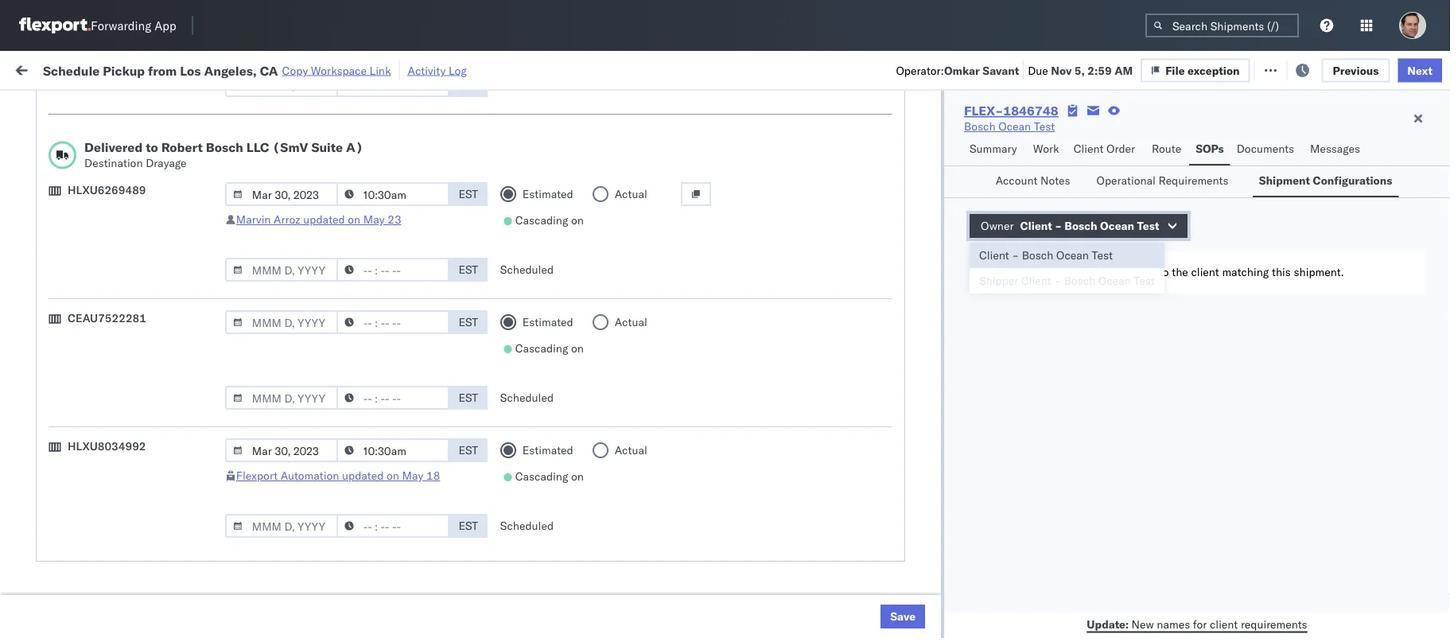 Task type: describe. For each thing, give the bounding box(es) containing it.
scheduled for ceau7522281
[[500, 391, 554, 405]]

1 2:59 am edt, nov 5, 2022 from the top
[[259, 195, 398, 209]]

app
[[155, 18, 176, 33]]

1 vertical spatial client
[[1210, 617, 1239, 631]]

1 scheduled from the top
[[500, 78, 554, 92]]

2 2130387 from the top
[[922, 580, 970, 594]]

batch action button
[[1338, 57, 1442, 81]]

2023 for schedule pickup from los angeles, ca
[[374, 510, 402, 524]]

test123456 for 1st schedule delivery appointment button from the top
[[1095, 195, 1162, 209]]

2 cascading on from the top
[[515, 341, 584, 355]]

3 fcl from the top
[[528, 265, 548, 279]]

save
[[891, 610, 916, 624]]

1 vertical spatial account
[[783, 545, 825, 559]]

shipper client - bosch ocean test
[[980, 274, 1155, 288]]

shipment configurations button
[[1253, 166, 1399, 197]]

mmm d, yyyy text field for 4th -- : -- -- text box from the top of the page
[[225, 514, 338, 538]]

1 lagerfeld from the top
[[861, 545, 908, 559]]

3 jawla from the top
[[1335, 265, 1362, 279]]

work inside button
[[1034, 142, 1060, 156]]

client up client - bosch ocean test
[[1021, 219, 1053, 233]]

messages
[[1311, 142, 1361, 156]]

work button
[[1027, 134, 1068, 166]]

4 resize handle column header from the left
[[570, 123, 589, 638]]

forwarding
[[91, 18, 151, 33]]

2022 for 1st schedule delivery appointment button from the top
[[371, 195, 398, 209]]

hlxu8034992 up 'the'
[[1160, 229, 1238, 243]]

1 -- : -- -- text field from the top
[[336, 73, 449, 97]]

9 resize handle column header from the left
[[1269, 123, 1288, 638]]

file up "mbl/mawb numbers" button
[[1166, 63, 1185, 77]]

flex-1846748 for 1st schedule delivery appointment button from the top
[[887, 195, 970, 209]]

a)
[[346, 139, 363, 155]]

snoozed
[[329, 99, 366, 111]]

2:59 am est, dec 14, 2022 for schedule pickup from los angeles, ca
[[259, 370, 405, 384]]

hlxu8034992 up confirm delivery
[[68, 439, 146, 453]]

shipment.
[[1294, 265, 1345, 279]]

from for third the schedule pickup from los angeles, ca link from the top of the page
[[124, 361, 147, 375]]

2022 for confirm pickup from los angeles, ca "button"
[[376, 440, 404, 454]]

2022 for second schedule pickup from los angeles, ca 'button' from the bottom
[[377, 370, 405, 384]]

owner client - bosch ocean test
[[981, 219, 1160, 233]]

ceau7522281, hlxu6269489, hlxu8034992 for second the schedule pickup from los angeles, ca link
[[991, 299, 1238, 313]]

sops button
[[1190, 134, 1231, 166]]

1846748 for 1st schedule delivery appointment button from the top
[[922, 195, 970, 209]]

est, for schedule delivery appointment link related to first schedule delivery appointment button from the bottom
[[313, 545, 337, 559]]

ceau7522281, for second schedule delivery appointment button from the top
[[991, 264, 1072, 278]]

1846748 for second schedule pickup from los angeles, ca 'button' from the top
[[922, 300, 970, 314]]

customs for 2:00
[[76, 326, 120, 340]]

2 cascading from the top
[[515, 341, 569, 355]]

14, for schedule delivery appointment
[[357, 405, 374, 419]]

workitem
[[18, 130, 59, 142]]

ceau7522281
[[68, 311, 146, 325]]

upload for 2:00 am est, nov 9, 2022
[[37, 326, 73, 340]]

1 karl from the top
[[838, 545, 858, 559]]

confirm for confirm pickup from los angeles, ca
[[37, 439, 77, 453]]

activity
[[408, 63, 446, 77]]

2022 for second schedule pickup from los angeles, ca 'button' from the top
[[371, 300, 398, 314]]

angeles, inside "button"
[[164, 439, 208, 453]]

2 vertical spatial jan
[[339, 580, 357, 594]]

1 resize handle column header from the left
[[230, 123, 249, 638]]

notes
[[1041, 173, 1071, 187]]

169 on track
[[383, 62, 448, 76]]

in
[[237, 99, 246, 111]]

13,
[[354, 510, 371, 524]]

customs for 3:00
[[76, 151, 120, 165]]

jan for schedule delivery appointment
[[339, 545, 357, 559]]

8 fcl from the top
[[528, 440, 548, 454]]

2:00 am est, nov 9, 2022
[[259, 335, 398, 349]]

1 gaurav jawla from the top
[[1296, 160, 1362, 173]]

4 hlxu6269489, from the top
[[1075, 299, 1157, 313]]

are
[[1018, 265, 1034, 279]]

cascading for flexport automation updated on may 18
[[515, 470, 569, 483]]

3 hlxu6269489, from the top
[[1075, 264, 1157, 278]]

marvin arroz updated on may 23 button
[[236, 212, 402, 226]]

file down the "search shipments (/)" text field
[[1180, 62, 1199, 76]]

4 2:59 am edt, nov 5, 2022 from the top
[[259, 300, 398, 314]]

gaurav for schedule delivery appointment link corresponding to second schedule delivery appointment button from the top
[[1296, 265, 1332, 279]]

flex-1893174
[[887, 510, 970, 524]]

4 schedule pickup from los angeles, ca button from the top
[[37, 500, 229, 534]]

4 -- : -- -- text field from the top
[[336, 514, 449, 538]]

appointment for schedule delivery appointment link corresponding to second schedule delivery appointment button from the top
[[130, 264, 196, 278]]

mbl/mawb numbers
[[1095, 130, 1193, 142]]

flexport automation updated on may 18 button
[[236, 469, 440, 483]]

2 11:30 from the top
[[259, 580, 290, 594]]

robert
[[161, 139, 203, 155]]

5 edt, from the top
[[307, 300, 332, 314]]

1 integration test account - karl lagerfeld from the top
[[701, 545, 908, 559]]

schedule pickup from los angeles, ca copy workspace link
[[43, 62, 391, 78]]

ca for second schedule pickup from los angeles, ca 'button' from the top
[[37, 307, 52, 321]]

from for confirm pickup from los angeles, ca link
[[117, 439, 141, 453]]

actions
[[1402, 130, 1435, 142]]

blocked,
[[195, 99, 235, 111]]

to inside the delivered to robert bosch llc (smv suite a) destination drayage
[[146, 139, 158, 155]]

log
[[449, 63, 467, 77]]

3 -- : -- -- text field from the top
[[336, 386, 449, 410]]

pickup for confirm pickup from los angeles, ca "button"
[[80, 439, 114, 453]]

23, for confirm pickup from los angeles, ca
[[356, 440, 373, 454]]

--
[[1095, 615, 1109, 629]]

dec left 24,
[[333, 475, 354, 489]]

no
[[1036, 265, 1049, 279]]

1 integration from the top
[[701, 545, 756, 559]]

772
[[310, 62, 330, 76]]

7 fcl from the top
[[528, 405, 548, 419]]

5, for second schedule pickup from los angeles, ca 'button' from the top
[[358, 300, 368, 314]]

omkar
[[945, 63, 980, 77]]

est for second -- : -- -- text field from the bottom
[[459, 263, 478, 277]]

ocean fcl for 1st schedule pickup from los angeles, ca 'button' from the bottom of the page
[[492, 510, 548, 524]]

2022 for 3rd schedule delivery appointment button
[[377, 405, 405, 419]]

10 resize handle column header from the left
[[1374, 123, 1393, 638]]

1 2130387 from the top
[[922, 545, 970, 559]]

confirm for confirm delivery
[[37, 474, 77, 488]]

ca for first schedule pickup from los angeles, ca 'button' from the top
[[37, 237, 52, 251]]

3 gaurav jawla from the top
[[1296, 265, 1362, 279]]

schedule pickup from rotterdam, netherlands button
[[37, 570, 229, 604]]

from up 'work,'
[[148, 62, 177, 78]]

9 ocean fcl from the top
[[492, 475, 548, 489]]

documents button
[[1231, 134, 1304, 166]]

2 jawla from the top
[[1335, 195, 1362, 209]]

3 edt, from the top
[[307, 230, 332, 244]]

save button
[[881, 605, 926, 629]]

est, for third the schedule pickup from los angeles, ca link from the top of the page
[[307, 370, 331, 384]]

24,
[[357, 475, 374, 489]]

filtered by:
[[16, 97, 73, 111]]

delivery down confirm pickup from los angeles, ca "button"
[[80, 474, 121, 488]]

2 actual from the top
[[615, 315, 648, 329]]

est for 3rd -- : -- -- text box from the bottom
[[459, 315, 478, 329]]

confirm pickup from los angeles, ca
[[37, 439, 226, 453]]

flex-1846748 for second schedule delivery appointment button from the top
[[887, 265, 970, 279]]

flex-1660288
[[887, 160, 970, 173]]

scheduled for hlxu8034992
[[500, 519, 554, 533]]

Search Work text field
[[916, 57, 1090, 81]]

1 11:30 from the top
[[259, 545, 290, 559]]

account notes button
[[990, 166, 1081, 197]]

5 fcl from the top
[[528, 335, 548, 349]]

schedule delivery appointment link for 3rd schedule delivery appointment button
[[37, 403, 196, 419]]

2 schedule pickup from los angeles, ca link from the top
[[37, 290, 229, 322]]

upload customs clearance documents button for 3:00 am edt, aug 19, 2022
[[37, 150, 229, 183]]

1 horizontal spatial to
[[1159, 265, 1170, 279]]

los for third the schedule pickup from los angeles, ca link from the top of the page
[[150, 361, 168, 375]]

bosch ocean test link
[[965, 119, 1056, 134]]

ocean fcl for 3rd schedule delivery appointment button
[[492, 405, 548, 419]]

list box containing client - bosch ocean test
[[970, 243, 1165, 294]]

2 vertical spatial 23,
[[360, 580, 377, 594]]

flex-1889466 for schedule pickup from los angeles, ca
[[887, 370, 970, 384]]

from for second the schedule pickup from los angeles, ca link
[[124, 291, 147, 305]]

est for 23's -- : -- -- text field
[[459, 187, 478, 201]]

12 fcl from the top
[[528, 580, 548, 594]]

los for fourth the schedule pickup from los angeles, ca link from the bottom of the page
[[150, 221, 168, 235]]

2 estimated from the top
[[523, 315, 574, 329]]

3 schedule pickup from los angeles, ca button from the top
[[37, 360, 229, 394]]

scheduled for hlxu6269489
[[500, 263, 554, 277]]

actual for flexport automation updated on may 18
[[615, 443, 648, 457]]

matching
[[1223, 265, 1270, 279]]

confirm pickup from los angeles, ca link
[[37, 438, 226, 454]]

hlxu8034992 right attached
[[1160, 264, 1238, 278]]

snoozed : no
[[329, 99, 386, 111]]

copy
[[282, 63, 308, 77]]

ready for work, blocked, in progress
[[121, 99, 288, 111]]

hlxu6269489
[[68, 183, 146, 197]]

filtered
[[16, 97, 55, 111]]

0 vertical spatial client
[[1192, 265, 1220, 279]]

mmm d, yyyy text field for hlxu6269489
[[225, 258, 338, 282]]

1 flex-2130387 from the top
[[887, 545, 970, 559]]

route button
[[1146, 134, 1190, 166]]

8 resize handle column header from the left
[[1068, 123, 1087, 638]]

est for third -- : -- -- text box from the top of the page
[[459, 391, 478, 405]]

1846748 for second schedule delivery appointment button from the top
[[922, 265, 970, 279]]

schedule pickup from los angeles, ca for first the schedule pickup from los angeles, ca link from the bottom
[[37, 501, 215, 531]]

flex-1846748 link
[[965, 103, 1059, 119]]

4 flex-1889466 from the top
[[887, 475, 970, 489]]

client inside button
[[1074, 142, 1104, 156]]

3:00
[[259, 160, 283, 173]]

1662119
[[922, 615, 970, 629]]

4 fcl from the top
[[528, 300, 548, 314]]

shipment
[[1260, 173, 1311, 187]]

clearance for 3:00 am edt, aug 19, 2022
[[123, 151, 174, 165]]

from for fourth the schedule pickup from los angeles, ca link from the bottom of the page
[[124, 221, 147, 235]]

est for 4th -- : -- -- text box from the top of the page
[[459, 519, 478, 533]]

12 ocean fcl from the top
[[492, 580, 548, 594]]

attached
[[1112, 265, 1157, 279]]

operator: omkar savant
[[896, 63, 1020, 77]]

9 fcl from the top
[[528, 475, 548, 489]]

summary button
[[964, 134, 1027, 166]]

documents for flex-1846748
[[37, 342, 94, 356]]

delivered
[[84, 139, 143, 155]]

7 resize handle column header from the left
[[964, 123, 983, 638]]

activity log
[[408, 63, 467, 77]]

ceau7522281, hlxu6269489, hlxu8034992 for 1st schedule delivery appointment button from the top schedule delivery appointment link
[[991, 194, 1238, 208]]

requirements
[[1241, 617, 1308, 631]]

9,
[[357, 335, 367, 349]]

(smv
[[273, 139, 308, 155]]

workspace
[[311, 63, 367, 77]]

11 fcl from the top
[[528, 545, 548, 559]]

names
[[1157, 617, 1191, 631]]

2:59 am est, jan 13, 2023
[[259, 510, 402, 524]]

upload for 3:00 am edt, aug 19, 2022
[[37, 151, 73, 165]]

est for -- : -- -- text field related to 18
[[459, 443, 478, 457]]

there
[[986, 265, 1015, 279]]

3 resize handle column header from the left
[[465, 123, 484, 638]]

upload customs clearance documents link for 2:00 am est, nov 9, 2022
[[37, 325, 229, 357]]

169
[[383, 62, 404, 76]]

flex-1846748 for first schedule pickup from los angeles, ca 'button' from the top
[[887, 230, 970, 244]]

nov for first schedule pickup from los angeles, ca 'button' from the top
[[334, 230, 355, 244]]

1889466 for schedule delivery appointment
[[922, 405, 970, 419]]

3 schedule pickup from los angeles, ca link from the top
[[37, 360, 229, 392]]

-- : -- -- text field for 23
[[336, 182, 449, 206]]

suite
[[311, 139, 343, 155]]

ca for second schedule pickup from los angeles, ca 'button' from the bottom
[[37, 377, 52, 391]]

4 edt, from the top
[[307, 265, 332, 279]]

5 resize handle column header from the left
[[674, 123, 693, 638]]

marvin
[[236, 212, 271, 226]]

2 vertical spatial pm
[[293, 580, 310, 594]]

updated for arroz
[[303, 212, 345, 226]]

2 11:30 pm est, jan 23, 2023 from the top
[[259, 580, 408, 594]]

10 fcl from the top
[[528, 510, 548, 524]]

forwarding app
[[91, 18, 176, 33]]

6 resize handle column header from the left
[[835, 123, 854, 638]]

3 schedule delivery appointment button from the top
[[37, 403, 196, 421]]

2 flex-2130387 from the top
[[887, 580, 970, 594]]

1 horizontal spatial for
[[1194, 617, 1207, 631]]

operational requirements button
[[1091, 166, 1244, 197]]

2 integration from the top
[[701, 580, 756, 594]]

jan for schedule pickup from los angeles, ca
[[333, 510, 351, 524]]

workitem button
[[10, 127, 233, 142]]

flex-1889466 for schedule delivery appointment
[[887, 405, 970, 419]]

destination
[[84, 156, 143, 170]]

update: new names for client requirements
[[1087, 617, 1308, 631]]

summary
[[970, 142, 1018, 156]]

there are no procedures attached to the client matching this shipment.
[[986, 265, 1345, 279]]

updated for automation
[[342, 469, 384, 483]]

confirm delivery
[[37, 474, 121, 488]]

3 2:59 am edt, nov 5, 2022 from the top
[[259, 265, 398, 279]]

may for 18
[[402, 469, 424, 483]]

2 schedule delivery appointment button from the top
[[37, 263, 196, 281]]

1889466 for confirm pickup from los angeles, ca
[[922, 440, 970, 454]]

1 fcl from the top
[[528, 195, 548, 209]]

2 karl from the top
[[838, 580, 858, 594]]

2:59 am est, dec 14, 2022 for schedule delivery appointment
[[259, 405, 405, 419]]

mbl/mawb numbers button
[[1087, 127, 1272, 142]]

message (0)
[[231, 62, 296, 76]]

2 schedule pickup from los angeles, ca button from the top
[[37, 290, 229, 324]]

2 lagerfeld from the top
[[861, 580, 908, 594]]

this
[[1273, 265, 1292, 279]]

7:00 pm est, dec 23, 2022
[[259, 440, 404, 454]]

schedule delivery appointment for 3rd schedule delivery appointment button
[[37, 404, 196, 418]]

link
[[370, 63, 391, 77]]

next
[[1408, 63, 1433, 77]]



Task type: vqa. For each thing, say whether or not it's contained in the screenshot.
1st (1)
no



Task type: locate. For each thing, give the bounding box(es) containing it.
0 vertical spatial 2:59 am est, dec 14, 2022
[[259, 370, 405, 384]]

1 vertical spatial estimated
[[523, 315, 574, 329]]

0 vertical spatial documents
[[1237, 142, 1295, 156]]

documents up hlxu6269489
[[37, 167, 94, 181]]

1 cascading on from the top
[[515, 213, 584, 227]]

2 -- : -- -- text field from the top
[[336, 310, 449, 334]]

2 2:59 am edt, nov 5, 2022 from the top
[[259, 230, 398, 244]]

1 vertical spatial 2:59 am est, dec 14, 2022
[[259, 405, 405, 419]]

schedule delivery appointment link up ceau7522281
[[37, 263, 196, 279]]

schedule delivery appointment button up confirm pickup from los angeles, ca
[[37, 403, 196, 421]]

est, for confirm pickup from los angeles, ca link
[[306, 440, 330, 454]]

ocean fcl for second schedule pickup from los angeles, ca 'button' from the top
[[492, 300, 548, 314]]

pickup for 1st schedule pickup from los angeles, ca 'button' from the bottom of the page
[[87, 501, 121, 515]]

MMM D, YYYY text field
[[225, 73, 338, 97], [225, 310, 338, 334], [225, 438, 338, 462], [225, 514, 338, 538]]

3 est from the top
[[459, 315, 478, 329]]

flex-1889466
[[887, 370, 970, 384], [887, 405, 970, 419], [887, 440, 970, 454], [887, 475, 970, 489]]

1 1889466 from the top
[[922, 370, 970, 384]]

mmm d, yyyy text field for 3rd -- : -- -- text box from the bottom
[[225, 310, 338, 334]]

6 fcl from the top
[[528, 370, 548, 384]]

1 vertical spatial confirm
[[37, 474, 77, 488]]

deadline
[[259, 130, 297, 142]]

3 cascading on from the top
[[515, 470, 584, 483]]

appointment for 3rd schedule delivery appointment button schedule delivery appointment link
[[130, 404, 196, 418]]

ceau7522281, for 1st schedule delivery appointment button from the top
[[991, 194, 1072, 208]]

numbers inside button
[[1153, 130, 1193, 142]]

3 ceau7522281, hlxu6269489, hlxu8034992 from the top
[[991, 264, 1238, 278]]

2 est from the top
[[459, 263, 478, 277]]

test123456 up attached
[[1095, 230, 1162, 244]]

0 vertical spatial 11:30 pm est, jan 23, 2023
[[259, 545, 408, 559]]

0 vertical spatial 2130387
[[922, 545, 970, 559]]

dec up "7:00 pm est, dec 23, 2022" on the left bottom of the page
[[333, 405, 354, 419]]

2 vertical spatial documents
[[37, 342, 94, 356]]

0 vertical spatial estimated
[[523, 187, 574, 201]]

delivery up confirm pickup from los angeles, ca
[[87, 404, 127, 418]]

risk
[[346, 62, 365, 76]]

cascading on for flexport automation updated on may 18
[[515, 470, 584, 483]]

2 ocean fcl from the top
[[492, 230, 548, 244]]

1 vertical spatial for
[[1194, 617, 1207, 631]]

pm for confirm pickup from los angeles, ca
[[286, 440, 303, 454]]

0 vertical spatial gaurav
[[1296, 160, 1332, 173]]

due
[[1028, 63, 1049, 77]]

0 vertical spatial integration
[[701, 545, 756, 559]]

0 vertical spatial clearance
[[123, 151, 174, 165]]

1 vertical spatial upload
[[37, 326, 73, 340]]

2 vertical spatial jawla
[[1335, 265, 1362, 279]]

1 vertical spatial upload customs clearance documents link
[[37, 325, 229, 357]]

schedule delivery appointment link up schedule pickup from rotterdam, netherlands
[[37, 543, 196, 559]]

ceau7522281, hlxu6269489, hlxu8034992 for fourth the schedule pickup from los angeles, ca link from the bottom of the page
[[991, 229, 1238, 243]]

list box
[[970, 243, 1165, 294]]

23, for schedule delivery appointment
[[360, 545, 377, 559]]

operator:
[[896, 63, 945, 77]]

mbl/mawb
[[1095, 130, 1151, 142]]

0 horizontal spatial work
[[173, 62, 201, 76]]

to up drayage
[[146, 139, 158, 155]]

gaurav down messages
[[1296, 160, 1332, 173]]

2 vertical spatial cascading
[[515, 470, 569, 483]]

dec
[[333, 370, 354, 384], [333, 405, 354, 419], [333, 440, 353, 454], [333, 475, 354, 489]]

ocean fcl for first schedule delivery appointment button from the bottom
[[492, 545, 548, 559]]

4 schedule delivery appointment button from the top
[[37, 543, 196, 561]]

0 vertical spatial pm
[[286, 440, 303, 454]]

1 schedule pickup from los angeles, ca from the top
[[37, 221, 215, 251]]

2 schedule delivery appointment from the top
[[37, 264, 196, 278]]

2 vertical spatial gaurav jawla
[[1296, 265, 1362, 279]]

for
[[152, 99, 165, 111], [1194, 617, 1207, 631]]

for right names
[[1194, 617, 1207, 631]]

18
[[427, 469, 440, 483]]

client down client - bosch ocean test
[[1022, 274, 1052, 288]]

1 schedule pickup from los angeles, ca button from the top
[[37, 220, 229, 253]]

gaurav for 1st schedule delivery appointment button from the top schedule delivery appointment link
[[1296, 195, 1332, 209]]

test123456 for second schedule delivery appointment button from the top
[[1095, 265, 1162, 279]]

los inside confirm pickup from los angeles, ca link
[[144, 439, 161, 453]]

2 vertical spatial mmm d, yyyy text field
[[225, 386, 338, 410]]

0 vertical spatial 23,
[[356, 440, 373, 454]]

4 ocean fcl from the top
[[492, 300, 548, 314]]

order
[[1107, 142, 1136, 156]]

1 vertical spatial integration
[[701, 580, 756, 594]]

automation
[[281, 469, 339, 483]]

2 upload from the top
[[37, 326, 73, 340]]

numbers down container
[[991, 136, 1030, 148]]

mmm d, yyyy text field up 7:00
[[225, 386, 338, 410]]

1 edt, from the top
[[307, 160, 332, 173]]

gaurav jawla right this
[[1296, 265, 1362, 279]]

1 schedule pickup from los angeles, ca link from the top
[[37, 220, 229, 252]]

los for first the schedule pickup from los angeles, ca link from the bottom
[[150, 501, 168, 515]]

14, for schedule pickup from los angeles, ca
[[357, 370, 374, 384]]

0 vertical spatial work
[[173, 62, 201, 76]]

delivery
[[87, 194, 127, 208], [87, 264, 127, 278], [87, 404, 127, 418], [80, 474, 121, 488], [87, 544, 127, 558]]

ceau7522281, hlxu6269489, hlxu8034992 down operational
[[991, 194, 1238, 208]]

integration
[[701, 545, 756, 559], [701, 580, 756, 594]]

1 vertical spatial karl
[[838, 580, 858, 594]]

flex-1846748 button
[[862, 191, 973, 213], [862, 191, 973, 213], [862, 226, 973, 248], [862, 226, 973, 248], [862, 261, 973, 283], [862, 261, 973, 283], [862, 296, 973, 318], [862, 296, 973, 318], [862, 331, 973, 353], [862, 331, 973, 353]]

2 hlxu6269489, from the top
[[1075, 229, 1157, 243]]

may left '18'
[[402, 469, 424, 483]]

test123456 left 'the'
[[1095, 265, 1162, 279]]

14, up "7:00 pm est, dec 23, 2022" on the left bottom of the page
[[357, 405, 374, 419]]

upload down workitem at the top of page
[[37, 151, 73, 165]]

1 vertical spatial clearance
[[123, 326, 174, 340]]

4 test123456 from the top
[[1095, 300, 1162, 314]]

0 vertical spatial integration test account - karl lagerfeld
[[701, 545, 908, 559]]

flex-2130387 button
[[862, 541, 973, 563], [862, 541, 973, 563], [862, 576, 973, 598], [862, 576, 973, 598]]

gaurav for 3:00 am edt, aug 19, 2022's upload customs clearance documents link
[[1296, 160, 1332, 173]]

schedule delivery appointment link up confirm pickup from los angeles, ca
[[37, 403, 196, 419]]

11 ocean fcl from the top
[[492, 545, 548, 559]]

2:59 am est, dec 14, 2022
[[259, 370, 405, 384], [259, 405, 405, 419]]

clearance down workitem button on the top of page
[[123, 151, 174, 165]]

1 upload customs clearance documents button from the top
[[37, 150, 229, 183]]

2 fcl from the top
[[528, 230, 548, 244]]

0 horizontal spatial to
[[146, 139, 158, 155]]

schedule pickup from los angeles, ca for third the schedule pickup from los angeles, ca link from the top of the page
[[37, 361, 215, 391]]

1 -- : -- -- text field from the top
[[336, 182, 449, 206]]

updated up 13,
[[342, 469, 384, 483]]

work right import
[[173, 62, 201, 76]]

2 mmm d, yyyy text field from the top
[[225, 310, 338, 334]]

2 confirm from the top
[[37, 474, 77, 488]]

1 vertical spatial gaurav jawla
[[1296, 195, 1362, 209]]

flex-1846748 for second schedule pickup from los angeles, ca 'button' from the top
[[887, 300, 970, 314]]

from inside schedule pickup from rotterdam, netherlands
[[124, 571, 147, 585]]

flexport. image
[[19, 18, 91, 33]]

1 actual from the top
[[615, 187, 648, 201]]

lagerfeld up save
[[861, 580, 908, 594]]

hlxu6269489, up attached
[[1075, 229, 1157, 243]]

estimated for marvin arroz updated on may 23
[[523, 187, 574, 201]]

dec for schedule pickup from los angeles, ca
[[333, 370, 354, 384]]

pickup for second schedule pickup from los angeles, ca 'button' from the top
[[87, 291, 121, 305]]

2130387
[[922, 545, 970, 559], [922, 580, 970, 594]]

account inside account notes button
[[996, 173, 1038, 187]]

1 schedule delivery appointment button from the top
[[37, 193, 196, 210]]

0 vertical spatial confirm
[[37, 439, 77, 453]]

0 horizontal spatial numbers
[[991, 136, 1030, 148]]

est,
[[307, 335, 331, 349], [307, 370, 331, 384], [307, 405, 331, 419], [306, 440, 330, 454], [307, 475, 331, 489], [307, 510, 331, 524], [313, 545, 337, 559], [313, 580, 337, 594]]

jawla right this
[[1335, 265, 1362, 279]]

schedule pickup from rotterdam, netherlands link
[[37, 570, 229, 602]]

4 schedule delivery appointment link from the top
[[37, 543, 196, 559]]

pickup inside "button"
[[80, 439, 114, 453]]

mmm d, yyyy text field up arroz
[[225, 182, 338, 206]]

for left 'work,'
[[152, 99, 165, 111]]

2 resize handle column header from the left
[[409, 123, 428, 638]]

clearance down ceau7522281
[[123, 326, 174, 340]]

test123456 down operational
[[1095, 195, 1162, 209]]

delivery for first schedule delivery appointment button from the bottom
[[87, 544, 127, 558]]

schedule pickup from los angeles, ca for fourth the schedule pickup from los angeles, ca link from the bottom of the page
[[37, 221, 215, 251]]

1 vertical spatial documents
[[37, 167, 94, 181]]

karl
[[838, 545, 858, 559], [838, 580, 858, 594]]

schedule inside schedule pickup from rotterdam, netherlands
[[37, 571, 84, 585]]

delivered to robert bosch llc (smv suite a) destination drayage
[[84, 139, 363, 170]]

11 resize handle column header from the left
[[1422, 123, 1441, 638]]

1 vertical spatial 14,
[[357, 405, 374, 419]]

0 vertical spatial mmm d, yyyy text field
[[225, 182, 338, 206]]

ocean fcl for second schedule pickup from los angeles, ca 'button' from the bottom
[[492, 370, 548, 384]]

1 est from the top
[[459, 187, 478, 201]]

schedule delivery appointment down destination
[[37, 194, 196, 208]]

pickup for schedule pickup from rotterdam, netherlands button
[[87, 571, 121, 585]]

1 vertical spatial -- : -- -- text field
[[336, 258, 449, 282]]

-- : -- -- text field
[[336, 182, 449, 206], [336, 258, 449, 282], [336, 438, 449, 462]]

resize handle column header
[[230, 123, 249, 638], [409, 123, 428, 638], [465, 123, 484, 638], [570, 123, 589, 638], [674, 123, 693, 638], [835, 123, 854, 638], [964, 123, 983, 638], [1068, 123, 1087, 638], [1269, 123, 1288, 638], [1374, 123, 1393, 638], [1422, 123, 1441, 638]]

1 vertical spatial cascading on
[[515, 341, 584, 355]]

2 1889466 from the top
[[922, 405, 970, 419]]

operational
[[1097, 173, 1156, 187]]

7 ocean fcl from the top
[[492, 405, 548, 419]]

1 hlxu6269489, from the top
[[1075, 194, 1157, 208]]

2 flex-1889466 from the top
[[887, 405, 970, 419]]

ca inside "button"
[[211, 439, 226, 453]]

19,
[[358, 160, 375, 173]]

flex-1889466 for confirm pickup from los angeles, ca
[[887, 440, 970, 454]]

client left requirements
[[1210, 617, 1239, 631]]

0 vertical spatial upload
[[37, 151, 73, 165]]

6 ocean fcl from the top
[[492, 370, 548, 384]]

2:59 am est, dec 14, 2022 down '2:00 am est, nov 9, 2022'
[[259, 370, 405, 384]]

1 vertical spatial jan
[[339, 545, 357, 559]]

upload down ceau7522281
[[37, 326, 73, 340]]

client
[[1192, 265, 1220, 279], [1210, 617, 1239, 631]]

schedule delivery appointment up ceau7522281
[[37, 264, 196, 278]]

from up confirm delivery
[[117, 439, 141, 453]]

1 customs from the top
[[76, 151, 120, 165]]

nov
[[1052, 63, 1072, 77], [334, 195, 355, 209], [334, 230, 355, 244], [334, 265, 355, 279], [334, 300, 355, 314], [333, 335, 354, 349]]

1 appointment from the top
[[130, 194, 196, 208]]

2130387 down 1893174
[[922, 545, 970, 559]]

2 -- : -- -- text field from the top
[[336, 258, 449, 282]]

3 mmm d, yyyy text field from the top
[[225, 438, 338, 462]]

pickup for first schedule pickup from los angeles, ca 'button' from the top
[[87, 221, 121, 235]]

-- : -- -- text field up 23
[[336, 182, 449, 206]]

gaurav jawla
[[1296, 160, 1362, 173], [1296, 195, 1362, 209], [1296, 265, 1362, 279]]

hlxu6269489, down attached
[[1075, 299, 1157, 313]]

configurations
[[1314, 173, 1393, 187]]

1846748 for first schedule pickup from los angeles, ca 'button' from the top
[[922, 230, 970, 244]]

0 vertical spatial -- : -- -- text field
[[336, 182, 449, 206]]

from for first the schedule pickup from los angeles, ca link from the bottom
[[124, 501, 147, 515]]

1 vertical spatial work
[[1034, 142, 1060, 156]]

2 vertical spatial actual
[[615, 443, 648, 457]]

3 test123456 from the top
[[1095, 265, 1162, 279]]

2 vertical spatial estimated
[[523, 443, 574, 457]]

appointment up ceau7522281
[[130, 264, 196, 278]]

2 2:59 am est, dec 14, 2022 from the top
[[259, 405, 405, 419]]

gaurav down "shipment configurations"
[[1296, 195, 1332, 209]]

1 horizontal spatial may
[[402, 469, 424, 483]]

cascading on
[[515, 213, 584, 227], [515, 341, 584, 355], [515, 470, 584, 483]]

numbers for mbl/mawb numbers
[[1153, 130, 1193, 142]]

2 clearance from the top
[[123, 326, 174, 340]]

0 vertical spatial upload customs clearance documents link
[[37, 150, 229, 182]]

2 ceau7522281, hlxu6269489, hlxu8034992 from the top
[[991, 229, 1238, 243]]

nov for second schedule delivery appointment button from the top
[[334, 265, 355, 279]]

mmm d, yyyy text field for fourth -- : -- -- text box from the bottom of the page
[[225, 73, 338, 97]]

2:59 am est, dec 14, 2022 up "7:00 pm est, dec 23, 2022" on the left bottom of the page
[[259, 405, 405, 419]]

2022 for second schedule delivery appointment button from the top
[[371, 265, 398, 279]]

1 vertical spatial flex-2130387
[[887, 580, 970, 594]]

flex-1889466 button
[[862, 366, 973, 388], [862, 366, 973, 388], [862, 401, 973, 423], [862, 401, 973, 423], [862, 436, 973, 458], [862, 436, 973, 458], [862, 471, 973, 493], [862, 471, 973, 493]]

nov for 1st schedule delivery appointment button from the top
[[334, 195, 355, 209]]

:
[[366, 99, 369, 111]]

import
[[134, 62, 170, 76]]

ceau7522281, down "are" on the right
[[991, 299, 1072, 313]]

1 vertical spatial mmm d, yyyy text field
[[225, 258, 338, 282]]

jawla down configurations on the right top of page
[[1335, 195, 1362, 209]]

2 vertical spatial -- : -- -- text field
[[336, 438, 449, 462]]

1 11:30 pm est, jan 23, 2023 from the top
[[259, 545, 408, 559]]

1 confirm from the top
[[37, 439, 77, 453]]

mmm d, yyyy text field up the progress
[[225, 73, 338, 97]]

client order
[[1074, 142, 1136, 156]]

test123456 for second schedule pickup from los angeles, ca 'button' from the top
[[1095, 300, 1162, 314]]

0 vertical spatial updated
[[303, 212, 345, 226]]

deadline button
[[251, 127, 412, 142]]

1 schedule delivery appointment from the top
[[37, 194, 196, 208]]

-- : -- -- text field up 24,
[[336, 438, 449, 462]]

0 vertical spatial customs
[[76, 151, 120, 165]]

11:30
[[259, 545, 290, 559], [259, 580, 290, 594]]

dec for schedule delivery appointment
[[333, 405, 354, 419]]

0 vertical spatial cascading
[[515, 213, 569, 227]]

1 ocean fcl from the top
[[492, 195, 548, 209]]

0 vertical spatial 14,
[[357, 370, 374, 384]]

angeles,
[[204, 62, 257, 78], [171, 221, 215, 235], [171, 291, 215, 305], [171, 361, 215, 375], [164, 439, 208, 453], [171, 501, 215, 515]]

from down confirm pickup from los angeles, ca "button"
[[124, 501, 147, 515]]

0 vertical spatial lagerfeld
[[861, 545, 908, 559]]

ocean fcl for confirm pickup from los angeles, ca "button"
[[492, 440, 548, 454]]

upload customs clearance documents link for 3:00 am edt, aug 19, 2022
[[37, 150, 229, 182]]

5, for second schedule delivery appointment button from the top
[[358, 265, 368, 279]]

2 vertical spatial 2023
[[380, 580, 408, 594]]

-- : -- -- text field up 9,
[[336, 310, 449, 334]]

upload customs clearance documents for 3:00
[[37, 151, 174, 181]]

flexport
[[236, 469, 278, 483]]

1893174
[[922, 510, 970, 524]]

mmm d, yyyy text field up 2:00
[[225, 310, 338, 334]]

dec up flexport automation updated on may 18 button
[[333, 440, 353, 454]]

cascading for marvin arroz updated on may 23
[[515, 213, 569, 227]]

abcd1234560
[[991, 614, 1070, 628]]

Search Shipments (/) text field
[[1146, 14, 1300, 37]]

3 1889466 from the top
[[922, 440, 970, 454]]

test
[[1034, 119, 1056, 133], [667, 195, 688, 209], [771, 195, 792, 209], [1138, 219, 1160, 233], [1092, 248, 1113, 262], [1134, 274, 1155, 288], [667, 300, 688, 314], [771, 300, 792, 314], [667, 440, 688, 454], [759, 545, 780, 559], [759, 580, 780, 594]]

pickup inside schedule pickup from rotterdam, netherlands
[[87, 571, 121, 585]]

0 vertical spatial actual
[[615, 187, 648, 201]]

0 vertical spatial karl
[[838, 545, 858, 559]]

1 vertical spatial upload customs clearance documents button
[[37, 325, 229, 359]]

pickup down ceau7522281
[[87, 361, 121, 375]]

numbers for container numbers
[[991, 136, 1030, 148]]

cascading on for marvin arroz updated on may 23
[[515, 213, 584, 227]]

schedule delivery appointment button down destination
[[37, 193, 196, 210]]

mmm d, yyyy text field down "9:00"
[[225, 514, 338, 538]]

(0)
[[275, 62, 296, 76]]

0 vertical spatial for
[[152, 99, 165, 111]]

2 gaurav from the top
[[1296, 195, 1332, 209]]

-- : -- -- text field down 24,
[[336, 514, 449, 538]]

2 vertical spatial account
[[783, 580, 825, 594]]

1 horizontal spatial numbers
[[1153, 130, 1193, 142]]

est, for first the schedule pickup from los angeles, ca link from the bottom
[[307, 510, 331, 524]]

file exception button
[[1155, 57, 1264, 81], [1155, 57, 1264, 81], [1141, 58, 1251, 82], [1141, 58, 1251, 82]]

23
[[388, 212, 402, 226]]

0 horizontal spatial may
[[364, 212, 385, 226]]

0 horizontal spatial for
[[152, 99, 165, 111]]

may for 23
[[364, 212, 385, 226]]

marvin arroz updated on may 23
[[236, 212, 402, 226]]

-- : -- -- text field
[[336, 73, 449, 97], [336, 310, 449, 334], [336, 386, 449, 410], [336, 514, 449, 538]]

flex-
[[965, 103, 1004, 119], [887, 160, 922, 173], [887, 195, 922, 209], [887, 230, 922, 244], [887, 265, 922, 279], [887, 300, 922, 314], [887, 335, 922, 349], [887, 370, 922, 384], [887, 405, 922, 419], [887, 440, 922, 454], [887, 475, 922, 489], [887, 510, 922, 524], [887, 545, 922, 559], [887, 580, 922, 594], [887, 615, 922, 629]]

0 vertical spatial 2023
[[374, 510, 402, 524]]

from inside "button"
[[117, 439, 141, 453]]

client up there
[[980, 248, 1010, 262]]

2 gaurav jawla from the top
[[1296, 195, 1362, 209]]

client left "order"
[[1074, 142, 1104, 156]]

1 horizontal spatial work
[[1034, 142, 1060, 156]]

2 integration test account - karl lagerfeld from the top
[[701, 580, 908, 594]]

3 scheduled from the top
[[500, 391, 554, 405]]

schedule delivery appointment button up ceau7522281
[[37, 263, 196, 281]]

numbers inside container numbers
[[991, 136, 1030, 148]]

772 at risk
[[310, 62, 365, 76]]

flex-1662119 button
[[862, 611, 973, 633], [862, 611, 973, 633]]

procedures
[[1052, 265, 1109, 279]]

5, for first schedule pickup from los angeles, ca 'button' from the top
[[358, 230, 368, 244]]

pickup down hlxu6269489
[[87, 221, 121, 235]]

schedule delivery appointment button up schedule pickup from rotterdam, netherlands
[[37, 543, 196, 561]]

ocean fcl for 1st schedule delivery appointment button from the top
[[492, 195, 548, 209]]

jawla down messages
[[1335, 160, 1362, 173]]

2022 for first schedule pickup from los angeles, ca 'button' from the top
[[371, 230, 398, 244]]

documents down ceau7522281
[[37, 342, 94, 356]]

hlxu8034992
[[1160, 194, 1238, 208], [1160, 229, 1238, 243], [1160, 264, 1238, 278], [1160, 299, 1238, 313], [68, 439, 146, 453]]

hlxu6269489,
[[1075, 194, 1157, 208], [1075, 229, 1157, 243], [1075, 264, 1157, 278], [1075, 299, 1157, 313]]

mmm d, yyyy text field up "9:00"
[[225, 438, 338, 462]]

updated right arroz
[[303, 212, 345, 226]]

from up ceau7522281
[[124, 291, 147, 305]]

2130387 up the 1662119
[[922, 580, 970, 594]]

0 vertical spatial upload customs clearance documents button
[[37, 150, 229, 183]]

1 vertical spatial actual
[[615, 315, 648, 329]]

documents up shipment
[[1237, 142, 1295, 156]]

1 upload from the top
[[37, 151, 73, 165]]

est, for 2:00 am est, nov 9, 2022's upload customs clearance documents link
[[307, 335, 331, 349]]

1 schedule delivery appointment link from the top
[[37, 193, 196, 209]]

upload
[[37, 151, 73, 165], [37, 326, 73, 340]]

aug
[[334, 160, 355, 173]]

1 vertical spatial may
[[402, 469, 424, 483]]

hlxu8034992 down "requirements"
[[1160, 194, 1238, 208]]

the
[[1172, 265, 1189, 279]]

-- : -- -- text field down 9,
[[336, 386, 449, 410]]

-- : -- -- text field for 18
[[336, 438, 449, 462]]

actual for marvin arroz updated on may 23
[[615, 187, 648, 201]]

los for second the schedule pickup from los angeles, ca link
[[150, 291, 168, 305]]

2 upload customs clearance documents link from the top
[[37, 325, 229, 357]]

import work button
[[134, 62, 201, 76]]

delivery up schedule pickup from rotterdam, netherlands
[[87, 544, 127, 558]]

pickup up ceau7522281
[[87, 291, 121, 305]]

mmm d, yyyy text field down arroz
[[225, 258, 338, 282]]

1 vertical spatial 23,
[[360, 545, 377, 559]]

1 jawla from the top
[[1335, 160, 1362, 173]]

test123456
[[1095, 195, 1162, 209], [1095, 230, 1162, 244], [1095, 265, 1162, 279], [1095, 300, 1162, 314]]

1 vertical spatial integration test account - karl lagerfeld
[[701, 580, 908, 594]]

netherlands
[[37, 587, 99, 601]]

ca for confirm pickup from los angeles, ca "button"
[[211, 439, 226, 453]]

documents for flex-1660288
[[37, 167, 94, 181]]

2 vertical spatial cascading on
[[515, 470, 584, 483]]

from down ceau7522281
[[124, 361, 147, 375]]

2 14, from the top
[[357, 405, 374, 419]]

appointment up rotterdam,
[[130, 544, 196, 558]]

container
[[991, 124, 1033, 136]]

1 vertical spatial 11:30
[[259, 580, 290, 594]]

1 vertical spatial 11:30 pm est, jan 23, 2023
[[259, 580, 408, 594]]

bosch inside the delivered to robert bosch llc (smv suite a) destination drayage
[[206, 139, 243, 155]]

batch
[[1362, 62, 1393, 76]]

8 ocean fcl from the top
[[492, 440, 548, 454]]

0 vertical spatial may
[[364, 212, 385, 226]]

no
[[373, 99, 386, 111]]

dec down '2:00 am est, nov 9, 2022'
[[333, 370, 354, 384]]

ocean fcl for first schedule pickup from los angeles, ca 'button' from the top
[[492, 230, 548, 244]]

5, for 1st schedule delivery appointment button from the top
[[358, 195, 368, 209]]

1 mmm d, yyyy text field from the top
[[225, 182, 338, 206]]

pm
[[286, 440, 303, 454], [293, 545, 310, 559], [293, 580, 310, 594]]

gaurav right this
[[1296, 265, 1332, 279]]

14, down 9,
[[357, 370, 374, 384]]

flex-2130387 up flex-1662119
[[887, 580, 970, 594]]

confirm inside "button"
[[37, 439, 77, 453]]

2 mmm d, yyyy text field from the top
[[225, 258, 338, 282]]

clearance
[[123, 151, 174, 165], [123, 326, 174, 340]]

0 vertical spatial flex-2130387
[[887, 545, 970, 559]]

0 vertical spatial account
[[996, 173, 1038, 187]]

requirements
[[1159, 173, 1229, 187]]

1 flex-1889466 from the top
[[887, 370, 970, 384]]

ceau7522281, hlxu6269489, hlxu8034992 down attached
[[991, 299, 1238, 313]]

1 vertical spatial to
[[1159, 265, 1170, 279]]

0 vertical spatial to
[[146, 139, 158, 155]]

1 vertical spatial pm
[[293, 545, 310, 559]]

arroz
[[274, 212, 301, 226]]

upload customs clearance documents button
[[37, 150, 229, 183], [37, 325, 229, 359]]

1 vertical spatial upload customs clearance documents
[[37, 326, 174, 356]]

delivery down destination
[[87, 194, 127, 208]]

4 mmm d, yyyy text field from the top
[[225, 514, 338, 538]]

schedule delivery appointment link for second schedule delivery appointment button from the top
[[37, 263, 196, 279]]

pickup for second schedule pickup from los angeles, ca 'button' from the bottom
[[87, 361, 121, 375]]

0 vertical spatial cascading on
[[515, 213, 584, 227]]

test123456 down attached
[[1095, 300, 1162, 314]]

rotterdam,
[[150, 571, 207, 585]]

5 ocean fcl from the top
[[492, 335, 548, 349]]

messages button
[[1304, 134, 1369, 166]]

los for confirm pickup from los angeles, ca link
[[144, 439, 161, 453]]

hlxu8034992 down 'the'
[[1160, 299, 1238, 313]]

0 vertical spatial 11:30
[[259, 545, 290, 559]]

schedule pickup from los angeles, ca
[[37, 221, 215, 251], [37, 291, 215, 321], [37, 361, 215, 391], [37, 501, 215, 531]]

shipper
[[980, 274, 1019, 288]]

mmm d, yyyy text field for ceau7522281
[[225, 386, 338, 410]]

ca for 1st schedule pickup from los angeles, ca 'button' from the bottom of the page
[[37, 517, 52, 531]]

work
[[173, 62, 201, 76], [1034, 142, 1060, 156]]

ceau7522281, down client - bosch ocean test
[[991, 264, 1072, 278]]

customs down workitem button on the top of page
[[76, 151, 120, 165]]

flex-1662119
[[887, 615, 970, 629]]

delivery for 3rd schedule delivery appointment button
[[87, 404, 127, 418]]

gaurav jawla down messages
[[1296, 160, 1362, 173]]

on
[[407, 62, 419, 76], [348, 212, 361, 226], [571, 213, 584, 227], [571, 341, 584, 355], [387, 469, 399, 483], [571, 470, 584, 483]]

file exception
[[1180, 62, 1254, 76], [1166, 63, 1240, 77]]

0 vertical spatial jan
[[333, 510, 351, 524]]

lagerfeld down flex-1893174
[[861, 545, 908, 559]]

1 mmm d, yyyy text field from the top
[[225, 73, 338, 97]]

sops
[[1196, 142, 1225, 156]]

0 vertical spatial jawla
[[1335, 160, 1362, 173]]

delivery for 1st schedule delivery appointment button from the top
[[87, 194, 127, 208]]

4 schedule pickup from los angeles, ca link from the top
[[37, 500, 229, 532]]

hlxu6269489, down operational
[[1075, 194, 1157, 208]]

6 est from the top
[[459, 519, 478, 533]]

MMM D, YYYY text field
[[225, 182, 338, 206], [225, 258, 338, 282], [225, 386, 338, 410]]

2 vertical spatial gaurav
[[1296, 265, 1332, 279]]

-
[[1055, 219, 1062, 233], [1013, 248, 1020, 262], [1055, 274, 1062, 288], [828, 545, 835, 559], [828, 580, 835, 594], [1095, 615, 1102, 629], [1102, 615, 1109, 629]]

work
[[46, 58, 87, 80]]

2 ceau7522281, from the top
[[991, 229, 1072, 243]]

14,
[[357, 370, 374, 384], [357, 405, 374, 419]]

1 vertical spatial jawla
[[1335, 195, 1362, 209]]

1 clearance from the top
[[123, 151, 174, 165]]

1 vertical spatial gaurav
[[1296, 195, 1332, 209]]

0 vertical spatial gaurav jawla
[[1296, 160, 1362, 173]]

1 vertical spatial 2130387
[[922, 580, 970, 594]]

schedule delivery appointment for second schedule delivery appointment button from the top
[[37, 264, 196, 278]]

1 vertical spatial customs
[[76, 326, 120, 340]]

schedule delivery appointment for 1st schedule delivery appointment button from the top
[[37, 194, 196, 208]]

ocean fcl for second schedule delivery appointment button from the top
[[492, 265, 548, 279]]

pickup up confirm delivery
[[80, 439, 114, 453]]

1 vertical spatial 2023
[[380, 545, 408, 559]]

3 ocean fcl from the top
[[492, 265, 548, 279]]

3 schedule delivery appointment from the top
[[37, 404, 196, 418]]

-- : -- -- text field down 23
[[336, 258, 449, 282]]

ready
[[121, 99, 149, 111]]

customs down ceau7522281
[[76, 326, 120, 340]]

may left 23
[[364, 212, 385, 226]]

pickup up the ready
[[103, 62, 145, 78]]

1 vertical spatial cascading
[[515, 341, 569, 355]]

ceau7522281, hlxu6269489, hlxu8034992 up attached
[[991, 229, 1238, 243]]

4 1889466 from the top
[[922, 475, 970, 489]]

from down hlxu6269489
[[124, 221, 147, 235]]

2 edt, from the top
[[307, 195, 332, 209]]

delivery for second schedule delivery appointment button from the top
[[87, 264, 127, 278]]

1 vertical spatial lagerfeld
[[861, 580, 908, 594]]

nov for second schedule pickup from los angeles, ca 'button' from the top
[[334, 300, 355, 314]]

container numbers
[[991, 124, 1033, 148]]

0 vertical spatial upload customs clearance documents
[[37, 151, 174, 181]]



